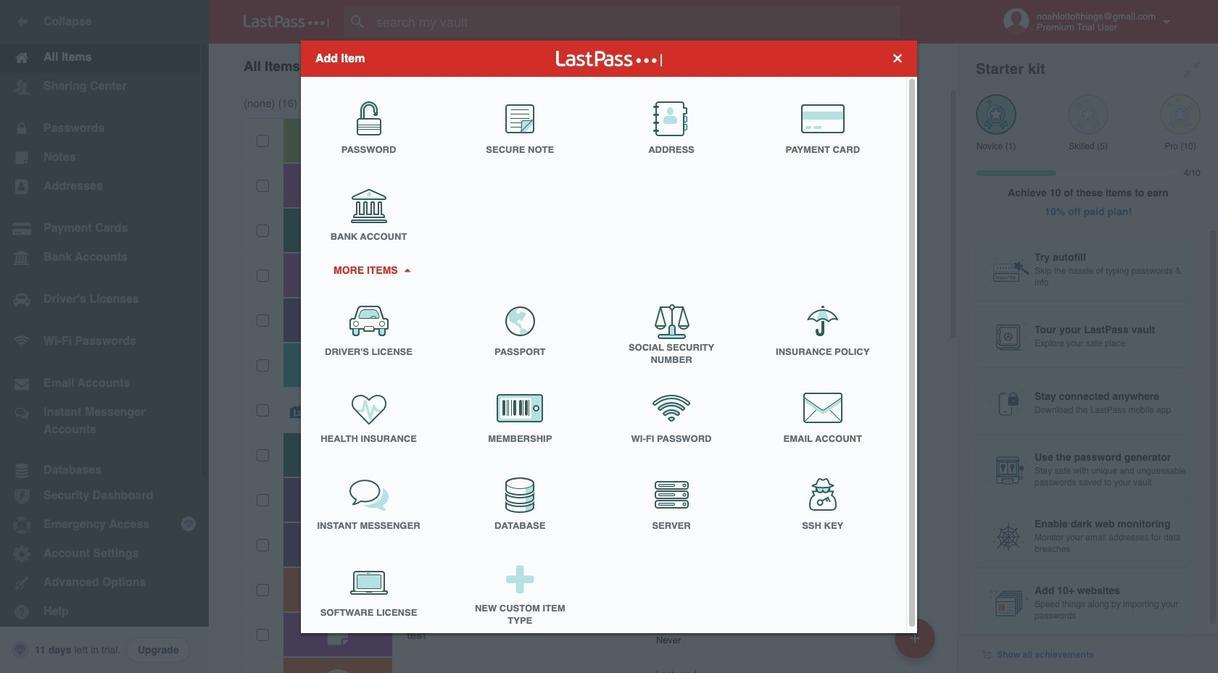Task type: describe. For each thing, give the bounding box(es) containing it.
main navigation navigation
[[0, 0, 209, 674]]

search my vault text field
[[344, 6, 923, 38]]

caret right image
[[402, 268, 412, 272]]

vault options navigation
[[209, 44, 959, 87]]



Task type: locate. For each thing, give the bounding box(es) containing it.
Search search field
[[344, 6, 923, 38]]

dialog
[[301, 40, 917, 638]]

new item navigation
[[890, 614, 944, 674]]

lastpass image
[[244, 15, 329, 28]]

new item image
[[910, 634, 920, 644]]



Task type: vqa. For each thing, say whether or not it's contained in the screenshot.
search my vault 'text box' in the top of the page
yes



